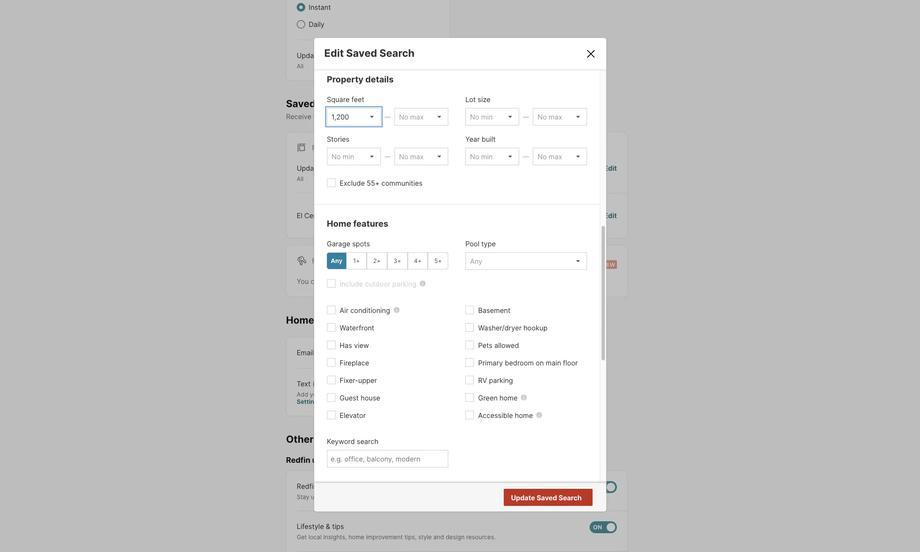 Task type: describe. For each thing, give the bounding box(es) containing it.
rv
[[478, 376, 487, 385]]

1
[[344, 211, 348, 220]]

redfin for redfin news stay up to date on redfin's tools and features, how to buy or sell a home, and connect with an agent.
[[297, 482, 317, 491]]

main
[[546, 359, 561, 367]]

washer/dryer hookup
[[478, 324, 548, 332]]

edit saved search element
[[324, 47, 575, 59]]

redfin updates
[[286, 456, 343, 465]]

include outdoor parking
[[340, 280, 417, 288]]

waterfront
[[340, 324, 374, 332]]

1 types from the top
[[323, 51, 341, 60]]

pets allowed
[[478, 341, 519, 350]]

1 vertical spatial searches
[[369, 277, 399, 286]]

view
[[354, 341, 369, 350]]

date
[[327, 493, 340, 500]]

lot size
[[466, 95, 491, 104]]

include
[[340, 280, 363, 288]]

add
[[297, 391, 308, 398]]

on for news
[[342, 493, 349, 500]]

tools
[[375, 493, 388, 500]]

style
[[418, 534, 432, 541]]

edit saved search
[[324, 47, 415, 59]]

resources.
[[466, 534, 496, 541]]

home inside lifestyle & tips get local insights, home improvement tips, style and design resources.
[[349, 534, 364, 541]]

fixer-
[[340, 376, 358, 385]]

home for green home
[[500, 394, 518, 402]]

home tours
[[286, 314, 342, 326]]

or
[[462, 493, 468, 500]]

search inside saved searches receive timely notifications based on your preferred search filters.
[[456, 112, 478, 121]]

tours
[[317, 314, 342, 326]]

search for edit saved search
[[380, 47, 415, 59]]

2 horizontal spatial and
[[505, 493, 515, 500]]

2 to from the left
[[443, 493, 448, 500]]

saved inside saved searches receive timely notifications based on your preferred search filters.
[[286, 98, 316, 110]]

5+
[[434, 257, 442, 264]]

— for square feet
[[385, 113, 391, 120]]

lifestyle & tips get local insights, home improvement tips, style and design resources.
[[297, 522, 496, 541]]

agent.
[[564, 493, 582, 500]]

up
[[311, 493, 318, 500]]

features,
[[402, 493, 427, 500]]

account settings link
[[297, 391, 398, 405]]

phone
[[324, 391, 342, 398]]

conditioning
[[351, 306, 390, 315]]

— for lot size
[[523, 113, 529, 120]]

55+
[[367, 179, 380, 187]]

buy
[[450, 493, 460, 500]]

feet
[[352, 95, 364, 104]]

saved searches receive timely notifications based on your preferred search filters.
[[286, 98, 500, 121]]

account
[[373, 391, 398, 398]]

bedroom
[[505, 359, 534, 367]]

test
[[329, 211, 342, 220]]

text (sms)
[[297, 379, 332, 388]]

and inside lifestyle & tips get local insights, home improvement tips, style and design resources.
[[434, 534, 444, 541]]

insights,
[[323, 534, 347, 541]]

0 horizontal spatial parking
[[392, 280, 417, 288]]

for sale
[[312, 144, 345, 152]]

rent
[[328, 257, 346, 265]]

2+
[[373, 257, 381, 264]]

basement
[[478, 306, 511, 315]]

edit for edit saved search
[[324, 47, 344, 59]]

for for for sale
[[312, 144, 326, 152]]

fireplace
[[340, 359, 369, 367]]

with
[[542, 493, 554, 500]]

3+ radio
[[387, 252, 408, 269]]

pool
[[466, 239, 480, 248]]

year built
[[466, 135, 496, 143]]

pets
[[478, 341, 493, 350]]

— for year built
[[523, 153, 529, 160]]

no results
[[548, 494, 581, 502]]

updates
[[312, 456, 343, 465]]

lot
[[466, 95, 476, 104]]

stay
[[297, 493, 309, 500]]

primary
[[478, 359, 503, 367]]

redfin's
[[350, 493, 373, 500]]

Instant radio
[[297, 3, 305, 12]]

garage spots
[[327, 239, 370, 248]]

your inside saved searches receive timely notifications based on your preferred search filters.
[[408, 112, 423, 121]]

preferred
[[424, 112, 455, 121]]

timely
[[313, 112, 333, 121]]

account settings
[[297, 391, 398, 405]]

cerrito
[[304, 211, 327, 220]]

details
[[366, 74, 394, 84]]

on for searches
[[398, 112, 406, 121]]

no
[[548, 494, 557, 502]]

1 all from the top
[[297, 62, 304, 70]]

1 update types all from the top
[[297, 51, 341, 70]]

news
[[319, 482, 337, 491]]

2 edit button from the top
[[604, 210, 617, 221]]

lifestyle
[[297, 522, 324, 531]]

Daily radio
[[297, 20, 305, 29]]

0 horizontal spatial and
[[390, 493, 401, 500]]

guest
[[340, 394, 359, 402]]

square feet
[[327, 95, 364, 104]]

— for stories
[[385, 153, 391, 160]]

el
[[297, 211, 303, 220]]

2 all from the top
[[297, 175, 304, 182]]

in
[[367, 391, 372, 398]]

settings
[[297, 398, 321, 405]]

floor
[[563, 359, 578, 367]]

for
[[453, 277, 462, 286]]

2 types from the top
[[323, 164, 341, 173]]

for rent
[[312, 257, 346, 265]]

type
[[482, 239, 496, 248]]

washer/dryer
[[478, 324, 522, 332]]

can
[[311, 277, 323, 286]]

home for home tours
[[286, 314, 314, 326]]

has
[[340, 341, 352, 350]]

redfin news stay up to date on redfin's tools and features, how to buy or sell a home, and connect with an agent.
[[297, 482, 582, 500]]

0 horizontal spatial your
[[310, 391, 322, 398]]

home for accessible home
[[515, 411, 533, 420]]



Task type: locate. For each thing, give the bounding box(es) containing it.
and right tools
[[390, 493, 401, 500]]

year
[[466, 135, 480, 143]]

0 vertical spatial search
[[456, 112, 478, 121]]

1 vertical spatial search
[[559, 494, 582, 502]]

saved inside update saved search button
[[537, 494, 557, 502]]

home
[[327, 218, 351, 229], [286, 314, 314, 326]]

1 vertical spatial update
[[297, 164, 321, 173]]

search up e.g. office, balcony, modern text field
[[357, 437, 379, 446]]

exclude
[[340, 179, 365, 187]]

edit for 2nd edit button from the bottom of the page
[[604, 164, 617, 173]]

an
[[555, 493, 562, 500]]

size
[[478, 95, 491, 104]]

0 vertical spatial update
[[297, 51, 321, 60]]

edit inside 'dialog'
[[324, 47, 344, 59]]

sell
[[470, 493, 479, 500]]

air
[[340, 306, 349, 315]]

local
[[309, 534, 322, 541]]

keyword
[[327, 437, 355, 446]]

home inside edit saved search 'dialog'
[[327, 218, 351, 229]]

4+ radio
[[408, 252, 428, 269]]

upper
[[358, 376, 377, 385]]

improvement
[[366, 534, 403, 541]]

create
[[324, 277, 345, 286]]

update types all down for sale
[[297, 164, 341, 182]]

redfin down other
[[286, 456, 310, 465]]

daily
[[309, 20, 325, 29]]

0 vertical spatial on
[[398, 112, 406, 121]]

built
[[482, 135, 496, 143]]

home up garage
[[327, 218, 351, 229]]

searches inside saved searches receive timely notifications based on your preferred search filters.
[[318, 98, 363, 110]]

keyword search
[[327, 437, 379, 446]]

searches down "2+" option
[[369, 277, 399, 286]]

0 vertical spatial redfin
[[286, 456, 310, 465]]

Any radio
[[327, 252, 347, 269]]

search inside 'dialog'
[[357, 437, 379, 446]]

instant
[[309, 3, 331, 12]]

searches up notifications
[[318, 98, 363, 110]]

0 vertical spatial home
[[327, 218, 351, 229]]

accessible home
[[478, 411, 533, 420]]

0 horizontal spatial to
[[320, 493, 326, 500]]

1 vertical spatial your
[[310, 391, 322, 398]]

green
[[478, 394, 498, 402]]

home up accessible home
[[500, 394, 518, 402]]

other emails
[[286, 433, 347, 445]]

option group
[[327, 252, 448, 269]]

2 vertical spatial home
[[349, 534, 364, 541]]

update types all up property
[[297, 51, 341, 70]]

property
[[327, 74, 364, 84]]

notifications
[[335, 112, 375, 121]]

1 vertical spatial parking
[[489, 376, 513, 385]]

—
[[385, 113, 391, 120], [523, 113, 529, 120], [385, 153, 391, 160], [523, 153, 529, 160]]

redfin up stay
[[297, 482, 317, 491]]

None checkbox
[[590, 481, 617, 493]]

tips,
[[405, 534, 417, 541]]

2 vertical spatial update
[[511, 494, 535, 502]]

0 vertical spatial edit button
[[604, 163, 617, 183]]

house
[[361, 394, 380, 402]]

stories
[[327, 135, 350, 143]]

sale
[[328, 144, 345, 152]]

0 vertical spatial your
[[408, 112, 423, 121]]

hookup
[[524, 324, 548, 332]]

design
[[446, 534, 465, 541]]

your
[[408, 112, 423, 121], [310, 391, 322, 398]]

rv parking
[[478, 376, 513, 385]]

update inside button
[[511, 494, 535, 502]]

update
[[297, 51, 321, 60], [297, 164, 321, 173], [511, 494, 535, 502]]

1 vertical spatial home
[[286, 314, 314, 326]]

0 horizontal spatial searches
[[318, 98, 363, 110]]

update saved search button
[[504, 489, 593, 506]]

on right date
[[342, 493, 349, 500]]

types up property
[[323, 51, 341, 60]]

redfin for redfin updates
[[286, 456, 310, 465]]

1 vertical spatial all
[[297, 175, 304, 182]]

0 vertical spatial searches
[[318, 98, 363, 110]]

your left preferred
[[408, 112, 423, 121]]

0 vertical spatial parking
[[392, 280, 417, 288]]

1 horizontal spatial on
[[398, 112, 406, 121]]

0 vertical spatial for
[[312, 144, 326, 152]]

on inside edit saved search 'dialog'
[[536, 359, 544, 367]]

to left the buy
[[443, 493, 448, 500]]

types down for sale
[[323, 164, 341, 173]]

1 horizontal spatial searches
[[369, 277, 399, 286]]

spots
[[352, 239, 370, 248]]

air conditioning
[[340, 306, 390, 315]]

how
[[429, 493, 441, 500]]

0 horizontal spatial on
[[342, 493, 349, 500]]

outdoor
[[365, 280, 391, 288]]

0 horizontal spatial home
[[286, 314, 314, 326]]

all up el
[[297, 175, 304, 182]]

your up settings
[[310, 391, 322, 398]]

2 horizontal spatial on
[[536, 359, 544, 367]]

0 vertical spatial update types all
[[297, 51, 341, 70]]

parking up the green home
[[489, 376, 513, 385]]

3+
[[394, 257, 401, 264]]

1 horizontal spatial search
[[559, 494, 582, 502]]

0 horizontal spatial search
[[357, 437, 379, 446]]

and right the 'style'
[[434, 534, 444, 541]]

search inside button
[[559, 494, 582, 502]]

1+ radio
[[347, 252, 367, 269]]

on inside 'redfin news stay up to date on redfin's tools and features, how to buy or sell a home, and connect with an agent.'
[[342, 493, 349, 500]]

None checkbox
[[590, 522, 617, 534]]

search for update saved search
[[559, 494, 582, 502]]

1 horizontal spatial to
[[443, 493, 448, 500]]

option group containing any
[[327, 252, 448, 269]]

el cerrito test 1
[[297, 211, 348, 220]]

1 vertical spatial edit button
[[604, 210, 617, 221]]

update types all
[[297, 51, 341, 70], [297, 164, 341, 182]]

edit button
[[604, 163, 617, 183], [604, 210, 617, 221]]

for for for rent
[[312, 257, 326, 265]]

to right up
[[320, 493, 326, 500]]

1 vertical spatial update types all
[[297, 164, 341, 182]]

update down daily radio
[[297, 51, 321, 60]]

list box
[[327, 108, 381, 125], [395, 108, 448, 125], [466, 108, 519, 125], [533, 108, 587, 125], [327, 148, 381, 165], [395, 148, 448, 165], [466, 148, 519, 165], [533, 148, 587, 165], [466, 252, 587, 270]]

search down 'lot'
[[456, 112, 478, 121]]

update left with
[[511, 494, 535, 502]]

0 vertical spatial all
[[297, 62, 304, 70]]

guest house
[[340, 394, 380, 402]]

a
[[481, 493, 484, 500]]

1 vertical spatial search
[[357, 437, 379, 446]]

based
[[376, 112, 396, 121]]

1 vertical spatial edit
[[604, 164, 617, 173]]

garage
[[327, 239, 350, 248]]

for left sale
[[312, 144, 326, 152]]

0 vertical spatial home
[[500, 394, 518, 402]]

redfin inside 'redfin news stay up to date on redfin's tools and features, how to buy or sell a home, and connect with an agent.'
[[297, 482, 317, 491]]

receive
[[286, 112, 312, 121]]

1 vertical spatial on
[[536, 359, 544, 367]]

2+ radio
[[367, 252, 387, 269]]

searching
[[419, 277, 451, 286]]

1 horizontal spatial search
[[456, 112, 478, 121]]

2 vertical spatial on
[[342, 493, 349, 500]]

on right based
[[398, 112, 406, 121]]

tips
[[332, 522, 344, 531]]

home left the tours
[[286, 314, 314, 326]]

edit saved search dialog
[[314, 38, 606, 512]]

fixer-upper
[[340, 376, 377, 385]]

1 vertical spatial home
[[515, 411, 533, 420]]

2 for from the top
[[312, 257, 326, 265]]

0 vertical spatial edit
[[324, 47, 344, 59]]

results
[[558, 494, 581, 502]]

0 horizontal spatial search
[[380, 47, 415, 59]]

primary bedroom on main floor
[[478, 359, 578, 367]]

1 horizontal spatial home
[[327, 218, 351, 229]]

on left main
[[536, 359, 544, 367]]

has view
[[340, 341, 369, 350]]

search
[[380, 47, 415, 59], [559, 494, 582, 502]]

home for home features
[[327, 218, 351, 229]]

1 horizontal spatial your
[[408, 112, 423, 121]]

connect
[[517, 493, 540, 500]]

0 vertical spatial search
[[380, 47, 415, 59]]

green home
[[478, 394, 518, 402]]

1 for from the top
[[312, 144, 326, 152]]

1 to from the left
[[320, 493, 326, 500]]

get
[[297, 534, 307, 541]]

parking
[[392, 280, 417, 288], [489, 376, 513, 385]]

any
[[331, 257, 343, 264]]

all down daily radio
[[297, 62, 304, 70]]

on inside saved searches receive timely notifications based on your preferred search filters.
[[398, 112, 406, 121]]

parking down 3+ radio
[[392, 280, 417, 288]]

1+
[[353, 257, 360, 264]]

home right accessible
[[515, 411, 533, 420]]

e.g. office, balcony, modern text field
[[331, 455, 445, 463]]

2 vertical spatial edit
[[604, 211, 617, 220]]

home right insights,
[[349, 534, 364, 541]]

property details
[[327, 74, 394, 84]]

2 update types all from the top
[[297, 164, 341, 182]]

to
[[320, 493, 326, 500], [443, 493, 448, 500]]

types
[[323, 51, 341, 60], [323, 164, 341, 173]]

1 edit button from the top
[[604, 163, 617, 183]]

home
[[500, 394, 518, 402], [515, 411, 533, 420], [349, 534, 364, 541]]

1 vertical spatial for
[[312, 257, 326, 265]]

1 vertical spatial redfin
[[297, 482, 317, 491]]

0 vertical spatial types
[[323, 51, 341, 60]]

edit for 1st edit button from the bottom of the page
[[604, 211, 617, 220]]

option group inside edit saved search 'dialog'
[[327, 252, 448, 269]]

for left rent
[[312, 257, 326, 265]]

1 horizontal spatial parking
[[489, 376, 513, 385]]

and right the home,
[[505, 493, 515, 500]]

email
[[297, 348, 314, 357]]

5+ radio
[[428, 252, 448, 269]]

1 vertical spatial types
[[323, 164, 341, 173]]

1 horizontal spatial and
[[434, 534, 444, 541]]

update down for sale
[[297, 164, 321, 173]]



Task type: vqa. For each thing, say whether or not it's contained in the screenshot.
the left 36
no



